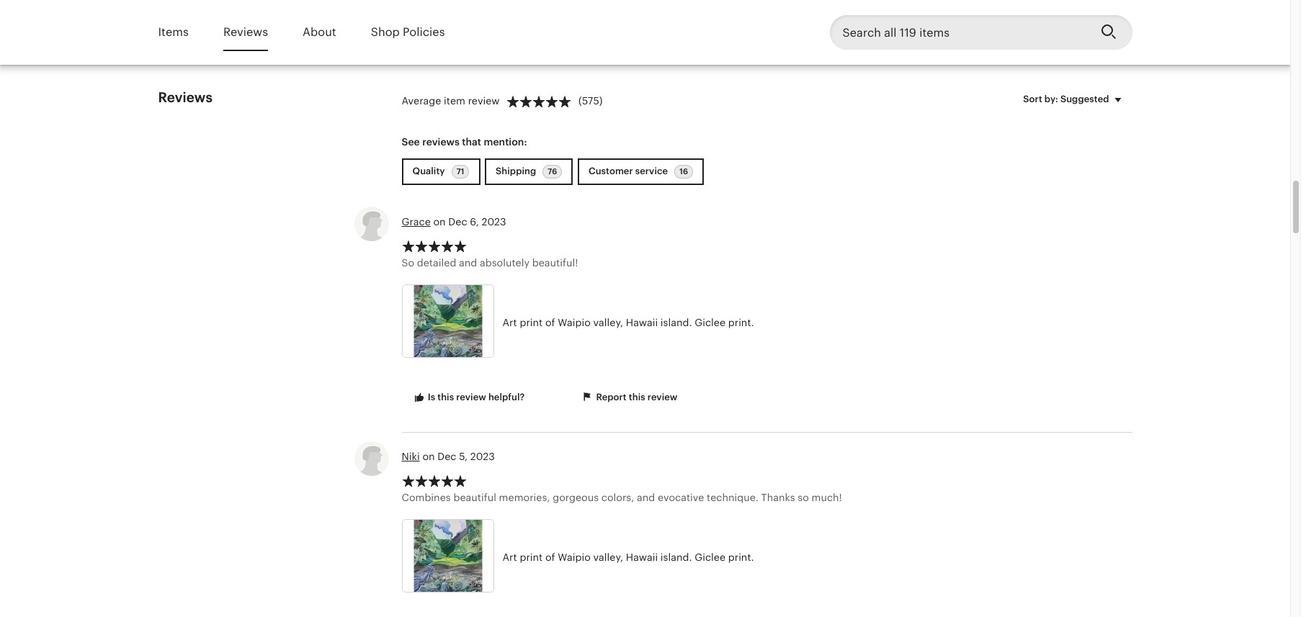 Task type: vqa. For each thing, say whether or not it's contained in the screenshot.
YOU in 'Save On This Item In Your Cart! Seller Sent You 10% Off Using Yesplease'
no



Task type: locate. For each thing, give the bounding box(es) containing it.
waipio for beautiful!
[[558, 317, 591, 329]]

dec for 5,
[[438, 451, 456, 462]]

this inside the is this review helpful? button
[[438, 392, 454, 403]]

absolutely
[[480, 258, 530, 269]]

0 vertical spatial valley,
[[593, 317, 623, 329]]

art down absolutely at the top of page
[[503, 317, 517, 329]]

2 art from the top
[[503, 552, 517, 564]]

art print of waipio valley, hawaii island. giclee print. for beautiful!
[[503, 317, 754, 329]]

1 of from the top
[[545, 317, 555, 329]]

1 vertical spatial art print of waipio valley, hawaii island. giclee print.
[[503, 552, 754, 564]]

art print of waipio valley, hawaii island. giclee print. link for colors,
[[402, 520, 971, 597]]

evocative
[[658, 492, 704, 504]]

1 vertical spatial print
[[520, 552, 543, 564]]

this right is
[[438, 392, 454, 403]]

0 horizontal spatial this
[[438, 392, 454, 403]]

1 art print of waipio valley, hawaii island. giclee print. from the top
[[503, 317, 754, 329]]

0 horizontal spatial reviews
[[158, 90, 213, 105]]

1 valley, from the top
[[593, 317, 623, 329]]

2023 for niki on dec 5, 2023
[[470, 451, 495, 462]]

hawaii
[[626, 317, 658, 329], [626, 552, 658, 564]]

item
[[444, 95, 465, 107]]

art
[[503, 317, 517, 329], [503, 552, 517, 564]]

0 vertical spatial island.
[[661, 317, 692, 329]]

1 vertical spatial print.
[[728, 552, 754, 564]]

1 vertical spatial on
[[423, 451, 435, 462]]

of
[[545, 317, 555, 329], [545, 552, 555, 564]]

of for absolutely
[[545, 317, 555, 329]]

items
[[158, 25, 189, 39]]

print. for combines beautiful memories, gorgeous colors, and evocative technique.  thanks so much!
[[728, 552, 754, 564]]

1 vertical spatial dec
[[438, 451, 456, 462]]

of for gorgeous
[[545, 552, 555, 564]]

0 vertical spatial dec
[[448, 216, 467, 228]]

dec
[[448, 216, 467, 228], [438, 451, 456, 462]]

report this review
[[594, 392, 678, 403]]

0 vertical spatial 2023
[[482, 216, 506, 228]]

about link
[[303, 16, 336, 49]]

grace link
[[402, 216, 431, 228]]

print down beautiful!
[[520, 317, 543, 329]]

dec left 6,
[[448, 216, 467, 228]]

1 vertical spatial waipio
[[558, 552, 591, 564]]

and
[[459, 258, 477, 269], [637, 492, 655, 504]]

this right report
[[629, 392, 645, 403]]

1 art print of waipio valley, hawaii island. giclee print. link from the top
[[402, 285, 971, 362]]

of down beautiful!
[[545, 317, 555, 329]]

0 vertical spatial waipio
[[558, 317, 591, 329]]

giclee for beautiful!
[[695, 317, 726, 329]]

hawaii for colors,
[[626, 552, 658, 564]]

1 vertical spatial hawaii
[[626, 552, 658, 564]]

art for and
[[503, 317, 517, 329]]

5,
[[459, 451, 468, 462]]

average item review
[[402, 95, 500, 107]]

and right detailed
[[459, 258, 477, 269]]

waipio for colors,
[[558, 552, 591, 564]]

of down gorgeous
[[545, 552, 555, 564]]

1 vertical spatial 2023
[[470, 451, 495, 462]]

grace
[[402, 216, 431, 228]]

1 horizontal spatial this
[[629, 392, 645, 403]]

valley, for beautiful!
[[593, 317, 623, 329]]

this
[[438, 392, 454, 403], [629, 392, 645, 403]]

1 vertical spatial reviews
[[158, 90, 213, 105]]

1 vertical spatial island.
[[661, 552, 692, 564]]

print
[[520, 317, 543, 329], [520, 552, 543, 564]]

policies
[[403, 25, 445, 39]]

art print of waipio valley, hawaii island. giclee print.
[[503, 317, 754, 329], [503, 552, 754, 564]]

valley, for colors,
[[593, 552, 623, 564]]

1 print. from the top
[[728, 317, 754, 329]]

waipio down beautiful!
[[558, 317, 591, 329]]

1 vertical spatial art
[[503, 552, 517, 564]]

art down memories,
[[503, 552, 517, 564]]

review
[[468, 95, 500, 107], [456, 392, 486, 403], [648, 392, 678, 403]]

sort
[[1023, 94, 1042, 105]]

1 giclee from the top
[[695, 317, 726, 329]]

0 vertical spatial on
[[433, 216, 446, 228]]

1 hawaii from the top
[[626, 317, 658, 329]]

76
[[548, 167, 557, 176]]

on right niki
[[423, 451, 435, 462]]

review right report
[[648, 392, 678, 403]]

on
[[433, 216, 446, 228], [423, 451, 435, 462]]

2 art print of waipio valley, hawaii island. giclee print. link from the top
[[402, 520, 971, 597]]

0 vertical spatial art
[[503, 317, 517, 329]]

1 vertical spatial of
[[545, 552, 555, 564]]

1 horizontal spatial and
[[637, 492, 655, 504]]

0 vertical spatial print
[[520, 317, 543, 329]]

1 vertical spatial and
[[637, 492, 655, 504]]

2 island. from the top
[[661, 552, 692, 564]]

(575)
[[579, 95, 603, 107]]

island.
[[661, 317, 692, 329], [661, 552, 692, 564]]

1 print from the top
[[520, 317, 543, 329]]

sort by: suggested button
[[1013, 84, 1137, 115]]

0 vertical spatial giclee
[[695, 317, 726, 329]]

1 art from the top
[[503, 317, 517, 329]]

0 vertical spatial print.
[[728, 317, 754, 329]]

2 print. from the top
[[728, 552, 754, 564]]

customer service
[[589, 166, 670, 176]]

2 giclee from the top
[[695, 552, 726, 564]]

16
[[680, 167, 688, 176]]

shop
[[371, 25, 400, 39]]

1 vertical spatial valley,
[[593, 552, 623, 564]]

is this review helpful? button
[[402, 385, 536, 411]]

1 horizontal spatial reviews
[[223, 25, 268, 39]]

see reviews that mention:
[[402, 136, 527, 148]]

on right "grace"
[[433, 216, 446, 228]]

2 hawaii from the top
[[626, 552, 658, 564]]

and right colors,
[[637, 492, 655, 504]]

1 waipio from the top
[[558, 317, 591, 329]]

items link
[[158, 16, 189, 49]]

1 island. from the top
[[661, 317, 692, 329]]

memories,
[[499, 492, 550, 504]]

2023 right 6,
[[482, 216, 506, 228]]

2 this from the left
[[629, 392, 645, 403]]

art print of waipio valley, hawaii island. giclee print. link
[[402, 285, 971, 362], [402, 520, 971, 597]]

0 vertical spatial of
[[545, 317, 555, 329]]

this for report
[[629, 392, 645, 403]]

1 this from the left
[[438, 392, 454, 403]]

0 horizontal spatial and
[[459, 258, 477, 269]]

art print of waipio valley, hawaii island. giclee print. for colors,
[[503, 552, 754, 564]]

is
[[428, 392, 435, 403]]

2023 right 5,
[[470, 451, 495, 462]]

waipio
[[558, 317, 591, 329], [558, 552, 591, 564]]

this inside report this review button
[[629, 392, 645, 403]]

island. for colors,
[[661, 552, 692, 564]]

2 waipio from the top
[[558, 552, 591, 564]]

1 vertical spatial art print of waipio valley, hawaii island. giclee print. link
[[402, 520, 971, 597]]

1 vertical spatial giclee
[[695, 552, 726, 564]]

2 valley, from the top
[[593, 552, 623, 564]]

report this review button
[[570, 385, 688, 411]]

waipio down gorgeous
[[558, 552, 591, 564]]

review right item
[[468, 95, 500, 107]]

2 of from the top
[[545, 552, 555, 564]]

much!
[[812, 492, 842, 504]]

mention:
[[484, 136, 527, 148]]

2023
[[482, 216, 506, 228], [470, 451, 495, 462]]

reviews
[[223, 25, 268, 39], [158, 90, 213, 105]]

giclee
[[695, 317, 726, 329], [695, 552, 726, 564]]

2 print from the top
[[520, 552, 543, 564]]

Search all 119 items text field
[[830, 15, 1089, 50]]

valley,
[[593, 317, 623, 329], [593, 552, 623, 564]]

0 vertical spatial hawaii
[[626, 317, 658, 329]]

review left helpful?
[[456, 392, 486, 403]]

0 vertical spatial art print of waipio valley, hawaii island. giclee print.
[[503, 317, 754, 329]]

2 art print of waipio valley, hawaii island. giclee print. from the top
[[503, 552, 754, 564]]

niki on dec 5, 2023
[[402, 451, 495, 462]]

print.
[[728, 317, 754, 329], [728, 552, 754, 564]]

beautiful!
[[532, 258, 578, 269]]

0 vertical spatial art print of waipio valley, hawaii island. giclee print. link
[[402, 285, 971, 362]]

gorgeous
[[553, 492, 599, 504]]

combines beautiful memories, gorgeous colors, and evocative technique.  thanks so much!
[[402, 492, 842, 504]]

dec left 5,
[[438, 451, 456, 462]]

print down memories,
[[520, 552, 543, 564]]



Task type: describe. For each thing, give the bounding box(es) containing it.
dec for 6,
[[448, 216, 467, 228]]

giclee for colors,
[[695, 552, 726, 564]]

grace on dec 6, 2023
[[402, 216, 506, 228]]

so
[[402, 258, 414, 269]]

colors,
[[602, 492, 634, 504]]

sort by: suggested
[[1023, 94, 1109, 105]]

on for grace
[[433, 216, 446, 228]]

hawaii for beautiful!
[[626, 317, 658, 329]]

shop policies link
[[371, 16, 445, 49]]

combines
[[402, 492, 451, 504]]

about
[[303, 25, 336, 39]]

average
[[402, 95, 441, 107]]

beautiful
[[454, 492, 496, 504]]

print. for so detailed and absolutely beautiful!
[[728, 317, 754, 329]]

technique.
[[707, 492, 759, 504]]

6,
[[470, 216, 479, 228]]

print for gorgeous
[[520, 552, 543, 564]]

print for absolutely
[[520, 317, 543, 329]]

shop policies
[[371, 25, 445, 39]]

so
[[798, 492, 809, 504]]

niki
[[402, 451, 420, 462]]

so detailed and absolutely beautiful!
[[402, 258, 578, 269]]

suggested
[[1061, 94, 1109, 105]]

0 vertical spatial and
[[459, 258, 477, 269]]

on for niki
[[423, 451, 435, 462]]

shipping
[[496, 166, 539, 176]]

detailed
[[417, 258, 456, 269]]

thanks
[[761, 492, 795, 504]]

quality
[[413, 166, 447, 176]]

review for average item review
[[468, 95, 500, 107]]

helpful?
[[488, 392, 525, 403]]

that
[[462, 136, 481, 148]]

art print of waipio valley, hawaii island. giclee print. link for beautiful!
[[402, 285, 971, 362]]

by:
[[1045, 94, 1058, 105]]

review for is this review helpful?
[[456, 392, 486, 403]]

niki link
[[402, 451, 420, 462]]

is this review helpful?
[[425, 392, 525, 403]]

review for report this review
[[648, 392, 678, 403]]

0 vertical spatial reviews
[[223, 25, 268, 39]]

2023 for grace on dec 6, 2023
[[482, 216, 506, 228]]

reviews
[[422, 136, 460, 148]]

reviews link
[[223, 16, 268, 49]]

art for memories,
[[503, 552, 517, 564]]

this for is
[[438, 392, 454, 403]]

customer
[[589, 166, 633, 176]]

report
[[596, 392, 627, 403]]

71
[[457, 167, 464, 176]]

service
[[635, 166, 668, 176]]

see
[[402, 136, 420, 148]]

island. for beautiful!
[[661, 317, 692, 329]]



